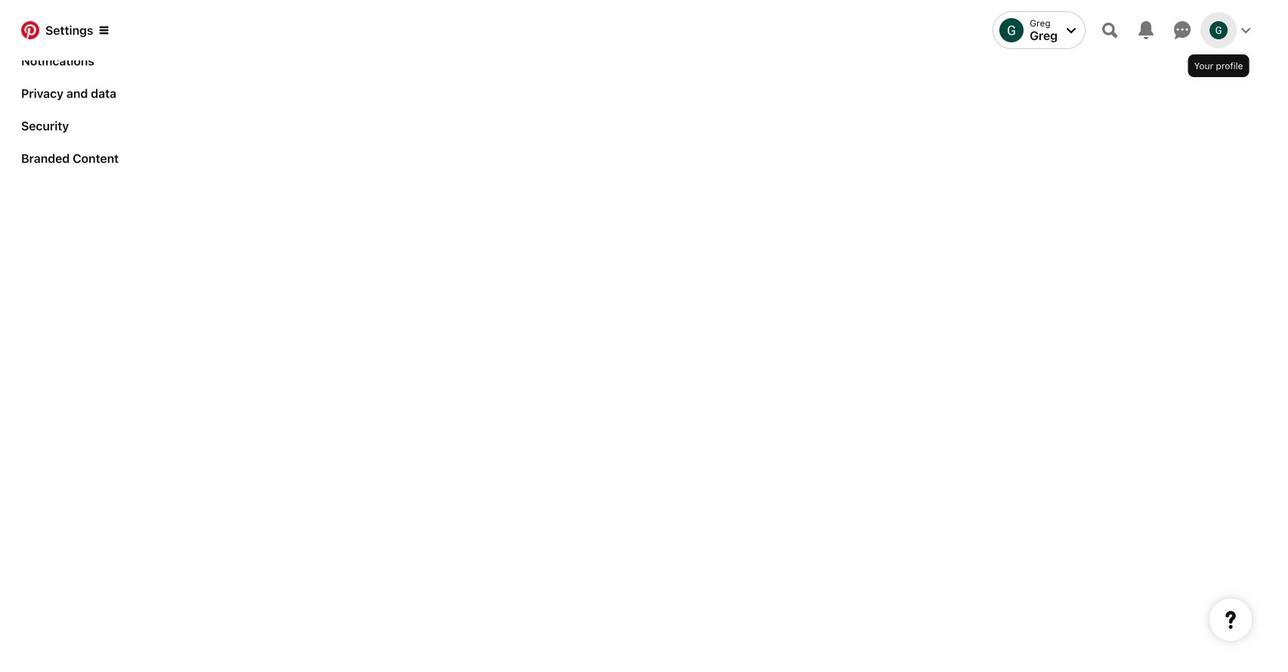 Task type: locate. For each thing, give the bounding box(es) containing it.
greg image
[[1000, 18, 1024, 42], [1210, 21, 1228, 39]]

0 horizontal spatial greg image
[[1000, 18, 1024, 42]]

primary navigation header navigation
[[9, 3, 1262, 57]]

dynamic badge dropdown menu button image
[[99, 26, 108, 35]]

list
[[15, 0, 166, 178]]



Task type: describe. For each thing, give the bounding box(es) containing it.
account switcher arrow icon image
[[1067, 26, 1076, 35]]

pinterest image
[[21, 21, 39, 39]]

1 horizontal spatial greg image
[[1210, 21, 1228, 39]]



Task type: vqa. For each thing, say whether or not it's contained in the screenshot.
Greg icon
yes



